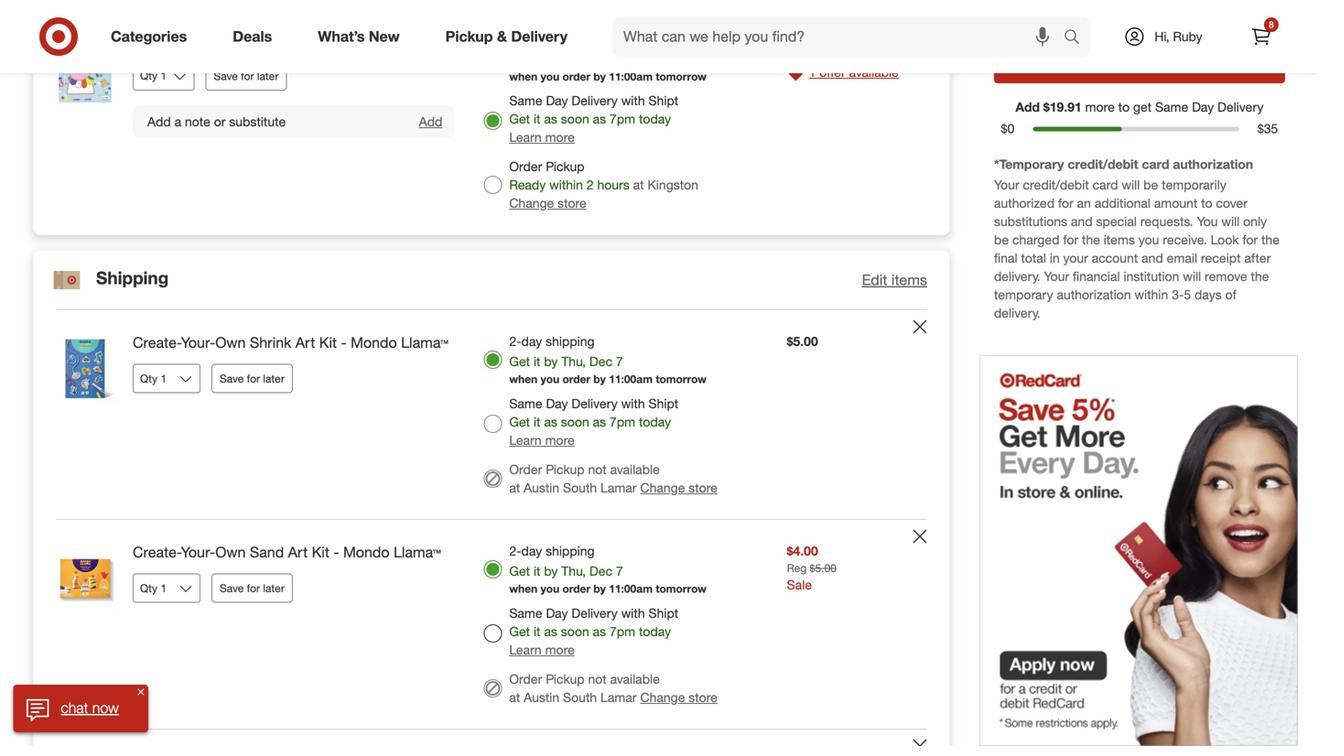 Task type: vqa. For each thing, say whether or not it's contained in the screenshot.
WITH
yes



Task type: describe. For each thing, give the bounding box(es) containing it.
mondo for create-your-own sand art kit - mondo llama™
[[343, 543, 390, 561]]

peppa
[[133, 31, 175, 48]]

create-your-own sand art kit - mondo llama™ link
[[133, 542, 455, 563]]

0 vertical spatial authorization
[[1173, 156, 1254, 172]]

5
[[1184, 287, 1192, 303]]

0 vertical spatial $5.00
[[787, 333, 818, 349]]

7pm for peppa pig sticker - by number book
[[610, 111, 636, 127]]

peppa pig sticker - by number book image
[[49, 29, 122, 103]]

when for create-your-own shrink art kit - mondo llama™
[[509, 372, 538, 386]]

day for peppa pig sticker - by number book
[[546, 92, 568, 108]]

remove
[[1205, 268, 1248, 285]]

$4.00
[[787, 543, 818, 559]]

reg
[[787, 561, 807, 575]]

1
[[809, 64, 816, 80]]

day for create-your-own sand art kit - mondo llama™
[[546, 605, 568, 621]]

for down shrink
[[247, 372, 260, 386]]

order for create-your-own shrink art kit - mondo llama™
[[509, 461, 542, 477]]

art for shrink
[[296, 334, 315, 352]]

add inside button
[[419, 114, 443, 130]]

2 vertical spatial will
[[1183, 268, 1202, 285]]

$ 35
[[1258, 121, 1279, 137]]

learn for create-your-own shrink art kit - mondo llama™
[[509, 432, 542, 448]]

with for create-your-own sand art kit - mondo llama™
[[622, 605, 645, 621]]

2- for create-your-own shrink art kit - mondo llama™
[[509, 333, 522, 349]]

8 link
[[1242, 16, 1282, 57]]

you for create-your-own sand art kit - mondo llama™
[[541, 582, 560, 596]]

cart.
[[623, 649, 649, 665]]

2- for peppa pig sticker - by number book
[[509, 30, 522, 46]]

item
[[510, 649, 535, 665]]

1 vertical spatial authorization
[[1057, 287, 1132, 303]]

delivery for create-your-own shrink art kit - mondo llama™
[[572, 395, 618, 412]]

2-day shipping get it by thu, dec 7 when you order by 11:00am tomorrow for create-your-own sand art kit - mondo llama™
[[509, 543, 707, 596]]

offer
[[820, 64, 846, 80]]

save for later for sand
[[220, 582, 285, 595]]

you for peppa pig sticker - by number book
[[541, 69, 560, 83]]

special
[[1097, 214, 1137, 230]]

book
[[340, 31, 374, 48]]

check out ($35 minimum)
[[1052, 54, 1228, 72]]

shipt for create-your-own sand art kit - mondo llama™
[[649, 605, 679, 621]]

order for create-your-own shrink art kit - mondo llama™
[[563, 372, 591, 386]]

8
[[1269, 19, 1275, 30]]

lamar for create-your-own sand art kit - mondo llama™
[[601, 689, 637, 705]]

soon for create-your-own shrink art kit - mondo llama™
[[561, 414, 590, 430]]

1 vertical spatial card
[[1093, 177, 1119, 193]]

What can we help you find? suggestions appear below search field
[[613, 16, 1069, 57]]

chat now dialog
[[13, 685, 148, 733]]

shipping for create-your-own shrink art kit - mondo llama™
[[546, 333, 595, 349]]

2
[[587, 177, 594, 193]]

✕
[[137, 686, 144, 698]]

save for later for -
[[214, 69, 279, 83]]

today for peppa pig sticker - by number book
[[639, 111, 671, 127]]

save for shrink
[[220, 372, 244, 386]]

thu, for create-your-own sand art kit - mondo llama™
[[562, 563, 586, 579]]

1 delivery. from the top
[[994, 268, 1041, 285]]

day for create-your-own sand art kit - mondo llama™
[[522, 543, 542, 559]]

0 vertical spatial and
[[1071, 214, 1093, 230]]

save for sand
[[220, 582, 244, 595]]

$ 0
[[1002, 121, 1015, 137]]

not available radio for create-your-own sand art kit - mondo llama™
[[484, 679, 502, 698]]

($35
[[1128, 54, 1155, 72]]

change store button for create-your-own shrink art kit - mondo llama™
[[641, 479, 718, 497]]

0 vertical spatial will
[[1122, 177, 1140, 193]]

order for create-your-own sand art kit - mondo llama™
[[563, 582, 591, 596]]

account
[[1092, 250, 1139, 266]]

check
[[1052, 54, 1097, 72]]

an
[[1077, 195, 1092, 211]]

available for create-your-own shrink art kit - mondo llama™
[[610, 461, 660, 477]]

7 for create-your-own sand art kit - mondo llama™
[[616, 563, 623, 579]]

$2.99
[[787, 30, 818, 46]]

chat
[[61, 699, 88, 717]]

create-your-own sand art kit - mondo llama&#8482; image
[[49, 542, 122, 615]]

in
[[1050, 250, 1060, 266]]

today for create-your-own shrink art kit - mondo llama™
[[639, 414, 671, 430]]

search
[[1056, 29, 1100, 47]]

llama™ for create-your-own shrink art kit - mondo llama™
[[401, 334, 449, 352]]

$19.91
[[1044, 99, 1082, 115]]

create-your-own sand art kit - mondo llama™
[[133, 543, 441, 561]]

day for peppa pig sticker - by number book
[[522, 30, 542, 46]]

the up after
[[1262, 232, 1280, 248]]

categories
[[111, 28, 187, 45]]

learn more button for create-your-own shrink art kit - mondo llama™
[[509, 431, 575, 449]]

sticker
[[204, 31, 249, 48]]

delivery for peppa pig sticker - by number book
[[572, 92, 618, 108]]

your- for shrink
[[181, 334, 215, 352]]

email
[[1167, 250, 1198, 266]]

look
[[1211, 232, 1240, 248]]

deals link
[[217, 16, 295, 57]]

order for create-your-own sand art kit - mondo llama™
[[509, 671, 542, 687]]

1 vertical spatial be
[[994, 232, 1009, 248]]

hi,
[[1155, 28, 1170, 44]]

note
[[185, 113, 210, 129]]

temporary
[[994, 287, 1054, 303]]

your
[[1064, 250, 1089, 266]]

dec for peppa pig sticker - by number book
[[590, 50, 613, 66]]

dec for create-your-own sand art kit - mondo llama™
[[590, 563, 613, 579]]

order pickup not available at austin south lamar change store for create-your-own sand art kit - mondo llama™
[[509, 671, 718, 705]]

days
[[1195, 287, 1222, 303]]

3-
[[1172, 287, 1184, 303]]

0 vertical spatial your
[[994, 177, 1020, 193]]

6 it from the top
[[534, 623, 541, 639]]

2-day shipping get it by thu, dec 7 when you order by 11:00am tomorrow for peppa pig sticker - by number book
[[509, 30, 707, 83]]

&
[[497, 28, 507, 45]]

same day delivery with shipt get it as soon as 7pm today learn more for create-your-own sand art kit - mondo llama™
[[509, 605, 679, 658]]

the up "your"
[[1082, 232, 1101, 248]]

same for peppa pig sticker - by number book
[[509, 92, 543, 108]]

store inside order pickup ready within 2 hours at kingston change store
[[558, 195, 587, 211]]

pickup inside order pickup ready within 2 hours at kingston change store
[[546, 158, 585, 174]]

financial
[[1073, 268, 1121, 285]]

at inside order pickup ready within 2 hours at kingston change store
[[633, 177, 644, 193]]

11:00am for peppa pig sticker - by number book
[[609, 69, 653, 83]]

within inside order pickup ready within 2 hours at kingston change store
[[550, 177, 583, 193]]

sale
[[787, 577, 812, 593]]

end of progress bar: $35 element
[[1253, 120, 1284, 138]]

order pickup not available at austin south lamar change store for create-your-own shrink art kit - mondo llama™
[[509, 461, 718, 496]]

more for peppa pig sticker - by number book
[[545, 129, 575, 145]]

to inside "*temporary credit/debit card authorization your credit/debit card will be temporarily authorized for an additional amount to cover substitutions and special requests. you will only be charged for the items you receive. look for the final total in your account and email receipt after delivery. your financial institution will remove the temporary authorization within 3-5 days of delivery."
[[1202, 195, 1213, 211]]

after
[[1245, 250, 1271, 266]]

add a note or substitute
[[147, 113, 286, 129]]

austin for create-your-own sand art kit - mondo llama™
[[524, 689, 560, 705]]

substitute
[[229, 113, 286, 129]]

5 it from the top
[[534, 563, 541, 579]]

for down only
[[1243, 232, 1258, 248]]

what's
[[318, 28, 365, 45]]

$5.00 inside $4.00 reg $5.00 sale
[[810, 561, 837, 575]]

more for create-your-own sand art kit - mondo llama™
[[545, 642, 575, 658]]

or
[[214, 113, 226, 129]]

- for sand
[[334, 543, 339, 561]]

austin for create-your-own shrink art kit - mondo llama™
[[524, 480, 560, 496]]

✕ button
[[134, 685, 148, 700]]

delivery for create-your-own sand art kit - mondo llama™
[[572, 605, 618, 621]]

a
[[175, 113, 181, 129]]

amount
[[1155, 195, 1198, 211]]

you
[[1197, 214, 1218, 230]]

llama™ for create-your-own sand art kit - mondo llama™
[[394, 543, 441, 561]]

institution
[[1124, 268, 1180, 285]]

save for later for shrink
[[220, 372, 285, 386]]

item removed from cart.
[[510, 649, 649, 665]]

ready
[[509, 177, 546, 193]]

additional
[[1095, 195, 1151, 211]]

Store pickup radio
[[484, 176, 502, 194]]

$4.00 reg $5.00 sale
[[787, 543, 837, 593]]

1 vertical spatial will
[[1222, 214, 1240, 230]]

0 vertical spatial card
[[1142, 156, 1170, 172]]

total
[[1022, 250, 1047, 266]]

shipt for peppa pig sticker - by number book
[[649, 92, 679, 108]]

store for create-your-own shrink art kit - mondo llama™
[[689, 480, 718, 496]]

temporarily
[[1162, 177, 1227, 193]]

2 it from the top
[[534, 111, 541, 127]]

create-your-own shrink art kit - mondo llama™
[[133, 334, 449, 352]]

tomorrow for peppa pig sticker - by number book
[[656, 69, 707, 83]]

edit
[[862, 271, 888, 289]]

receive.
[[1163, 232, 1208, 248]]

*temporary credit/debit card authorization your credit/debit card will be temporarily authorized for an additional amount to cover substitutions and special requests. you will only be charged for the items you receive. look for the final total in your account and email receipt after delivery. your financial institution will remove the temporary authorization within 3-5 days of delivery.
[[994, 156, 1280, 321]]

number
[[283, 31, 336, 48]]

now
[[92, 699, 119, 717]]

final
[[994, 250, 1018, 266]]

from
[[593, 649, 619, 665]]

same day delivery with shipt get it as soon as 7pm today learn more for create-your-own shrink art kit - mondo llama™
[[509, 395, 679, 448]]

you for create-your-own shrink art kit - mondo llama™
[[541, 372, 560, 386]]

7pm for create-your-own sand art kit - mondo llama™
[[610, 623, 636, 639]]

day for create-your-own shrink art kit - mondo llama™
[[522, 333, 542, 349]]

pickup & delivery
[[446, 28, 568, 45]]

kit for sand
[[312, 543, 330, 561]]

not available radio for create-your-own shrink art kit - mondo llama™
[[484, 470, 502, 488]]

pig
[[179, 31, 200, 48]]

charged
[[1013, 232, 1060, 248]]

dec for create-your-own shrink art kit - mondo llama™
[[590, 353, 613, 369]]

what's new link
[[302, 16, 423, 57]]

shipt for create-your-own shrink art kit - mondo llama™
[[649, 395, 679, 412]]

create-your-own shrink art kit - mondo llama™ link
[[133, 332, 455, 353]]

0 vertical spatial credit/debit
[[1068, 156, 1139, 172]]

new
[[369, 28, 400, 45]]

4 it from the top
[[534, 414, 541, 430]]



Task type: locate. For each thing, give the bounding box(es) containing it.
1 7pm from the top
[[610, 111, 636, 127]]

your- left the sand
[[181, 543, 215, 561]]

your-
[[181, 334, 215, 352], [181, 543, 215, 561]]

0 horizontal spatial add
[[147, 113, 171, 129]]

at for create-your-own sand art kit - mondo llama™
[[509, 689, 520, 705]]

$ inside the starting of progress bar: $0 element
[[1002, 121, 1008, 137]]

0 vertical spatial with
[[622, 92, 645, 108]]

requests.
[[1141, 214, 1194, 230]]

delivery
[[511, 28, 568, 45], [572, 92, 618, 108], [1218, 99, 1264, 115], [572, 395, 618, 412], [572, 605, 618, 621]]

1 horizontal spatial within
[[1135, 287, 1169, 303]]

pickup
[[446, 28, 493, 45], [546, 158, 585, 174], [546, 461, 585, 477], [546, 671, 585, 687]]

1 get from the top
[[509, 50, 530, 66]]

2 vertical spatial shipt
[[649, 605, 679, 621]]

1 create- from the top
[[133, 334, 181, 352]]

starting of progress bar: $0 element
[[996, 120, 1020, 138]]

create- for create-your-own shrink art kit - mondo llama™
[[133, 334, 181, 352]]

None radio
[[484, 415, 502, 433], [484, 624, 502, 643], [484, 415, 502, 433], [484, 624, 502, 643]]

0 vertical spatial tomorrow
[[656, 69, 707, 83]]

- inside "peppa pig sticker - by number book" link
[[253, 31, 259, 48]]

3 cart item ready to fulfill group from the top
[[34, 520, 950, 729]]

2 thu, from the top
[[562, 353, 586, 369]]

0 horizontal spatial $
[[1002, 121, 1008, 137]]

2 11:00am from the top
[[609, 372, 653, 386]]

2 vertical spatial shipping
[[546, 543, 595, 559]]

0 horizontal spatial items
[[892, 271, 928, 289]]

3 when from the top
[[509, 582, 538, 596]]

0 vertical spatial thu,
[[562, 50, 586, 66]]

0 horizontal spatial -
[[253, 31, 259, 48]]

save for later button for -
[[206, 61, 287, 90]]

for up "your"
[[1064, 232, 1079, 248]]

at
[[633, 177, 644, 193], [509, 480, 520, 496], [509, 689, 520, 705]]

0 vertical spatial soon
[[561, 111, 590, 127]]

authorized
[[994, 195, 1055, 211]]

change
[[509, 195, 554, 211], [641, 480, 685, 496], [641, 689, 685, 705]]

0 vertical spatial save
[[214, 69, 238, 83]]

save down create-your-own shrink art kit - mondo llama™ at the left top of the page
[[220, 372, 244, 386]]

7 for create-your-own shrink art kit - mondo llama™
[[616, 353, 623, 369]]

1 vertical spatial mondo
[[343, 543, 390, 561]]

art
[[296, 334, 315, 352], [288, 543, 308, 561]]

1 order from the top
[[509, 158, 542, 174]]

store
[[558, 195, 587, 211], [689, 480, 718, 496], [689, 689, 718, 705]]

edit items button
[[862, 270, 928, 291]]

0 vertical spatial later
[[257, 69, 279, 83]]

1 vertical spatial delivery.
[[994, 305, 1041, 321]]

$ for 35
[[1258, 121, 1264, 137]]

3 7 from the top
[[616, 563, 623, 579]]

of
[[1226, 287, 1237, 303]]

llama™
[[401, 334, 449, 352], [394, 543, 441, 561]]

items inside "*temporary credit/debit card authorization your credit/debit card will be temporarily authorized for an additional amount to cover substitutions and special requests. you will only be charged for the items you receive. look for the final total in your account and email receipt after delivery. your financial institution will remove the temporary authorization within 3-5 days of delivery."
[[1104, 232, 1136, 248]]

1 vertical spatial credit/debit
[[1023, 177, 1089, 193]]

order inside order pickup ready within 2 hours at kingston change store
[[509, 158, 542, 174]]

save for later down shrink
[[220, 372, 285, 386]]

2 7 from the top
[[616, 353, 623, 369]]

2 vertical spatial -
[[334, 543, 339, 561]]

1 vertical spatial learn more button
[[509, 431, 575, 449]]

1 it from the top
[[534, 50, 541, 66]]

2 order pickup not available at austin south lamar change store from the top
[[509, 671, 718, 705]]

to up "you"
[[1202, 195, 1213, 211]]

delivery. down the temporary
[[994, 305, 1041, 321]]

pickup & delivery link
[[430, 16, 591, 57]]

for left an
[[1059, 195, 1074, 211]]

later down the peppa pig sticker - by number book
[[257, 69, 279, 83]]

thu, for create-your-own shrink art kit - mondo llama™
[[562, 353, 586, 369]]

11:00am for create-your-own sand art kit - mondo llama™
[[609, 582, 653, 596]]

0 horizontal spatial to
[[1119, 99, 1130, 115]]

1 vertical spatial 2-
[[509, 333, 522, 349]]

3 with from the top
[[622, 605, 645, 621]]

austin
[[524, 480, 560, 496], [524, 689, 560, 705]]

not available radio
[[484, 470, 502, 488], [484, 679, 502, 698]]

add for $19.91
[[1016, 99, 1040, 115]]

south
[[563, 480, 597, 496], [563, 689, 597, 705]]

1 learn from the top
[[509, 129, 542, 145]]

- right the sticker
[[253, 31, 259, 48]]

1 tomorrow from the top
[[656, 69, 707, 83]]

0 vertical spatial same day delivery with shipt get it as soon as 7pm today learn more
[[509, 92, 679, 145]]

1 vertical spatial to
[[1202, 195, 1213, 211]]

1 south from the top
[[563, 480, 597, 496]]

get
[[1134, 99, 1152, 115]]

available inside button
[[849, 64, 899, 80]]

own
[[215, 334, 246, 352], [215, 543, 246, 561]]

art for sand
[[288, 543, 308, 561]]

2 vertical spatial soon
[[561, 623, 590, 639]]

the down after
[[1251, 268, 1270, 285]]

1 vertical spatial soon
[[561, 414, 590, 430]]

3 7pm from the top
[[610, 623, 636, 639]]

peppa pig sticker - by number book
[[133, 31, 374, 48]]

1 horizontal spatial add
[[419, 114, 443, 130]]

2-day shipping get it by thu, dec 7 when you order by 11:00am tomorrow for create-your-own shrink art kit - mondo llama™
[[509, 333, 707, 386]]

1 shipt from the top
[[649, 92, 679, 108]]

create- down shipping
[[133, 334, 181, 352]]

2 learn more button from the top
[[509, 431, 575, 449]]

2 austin from the top
[[524, 689, 560, 705]]

2 today from the top
[[639, 414, 671, 430]]

1 vertical spatial store
[[689, 480, 718, 496]]

1 with from the top
[[622, 92, 645, 108]]

save for later button for shrink
[[212, 364, 293, 394]]

1 vertical spatial art
[[288, 543, 308, 561]]

2 south from the top
[[563, 689, 597, 705]]

0 vertical spatial to
[[1119, 99, 1130, 115]]

1 horizontal spatial to
[[1202, 195, 1213, 211]]

sand
[[250, 543, 284, 561]]

create-your-own shrink art kit - mondo llama&#8482; image
[[49, 332, 122, 406]]

1 vertical spatial own
[[215, 543, 246, 561]]

llama™ inside create-your-own shrink art kit - mondo llama™ link
[[401, 334, 449, 352]]

$ inside end of progress bar: $35 'element'
[[1258, 121, 1264, 137]]

card up temporarily
[[1142, 156, 1170, 172]]

2 7pm from the top
[[610, 414, 636, 430]]

create- right "create-your-own sand art kit - mondo llama&#8482;" image
[[133, 543, 181, 561]]

and up institution
[[1142, 250, 1164, 266]]

at for create-your-own shrink art kit - mondo llama™
[[509, 480, 520, 496]]

will down cover
[[1222, 214, 1240, 230]]

1 not available radio from the top
[[484, 470, 502, 488]]

when for create-your-own sand art kit - mondo llama™
[[509, 582, 538, 596]]

3 learn more button from the top
[[509, 641, 575, 659]]

removed
[[539, 649, 589, 665]]

2 vertical spatial learn
[[509, 642, 542, 658]]

1 vertical spatial your-
[[181, 543, 215, 561]]

own for sand
[[215, 543, 246, 561]]

save down the sticker
[[214, 69, 238, 83]]

1 7 from the top
[[616, 50, 623, 66]]

1 soon from the top
[[561, 111, 590, 127]]

1 vertical spatial later
[[263, 372, 285, 386]]

today for create-your-own sand art kit - mondo llama™
[[639, 623, 671, 639]]

1 horizontal spatial and
[[1142, 250, 1164, 266]]

3 dec from the top
[[590, 563, 613, 579]]

learn for peppa pig sticker - by number book
[[509, 129, 542, 145]]

learn more button for create-your-own sand art kit - mondo llama™
[[509, 641, 575, 659]]

1 horizontal spatial will
[[1183, 268, 1202, 285]]

0 horizontal spatial be
[[994, 232, 1009, 248]]

0 vertical spatial not
[[588, 461, 607, 477]]

more for create-your-own shrink art kit - mondo llama™
[[545, 432, 575, 448]]

2 order from the top
[[563, 372, 591, 386]]

only
[[1244, 214, 1268, 230]]

0 vertical spatial available
[[849, 64, 899, 80]]

0 vertical spatial save for later button
[[206, 61, 287, 90]]

3 it from the top
[[534, 353, 541, 369]]

to left the get
[[1119, 99, 1130, 115]]

be up final
[[994, 232, 1009, 248]]

categories link
[[95, 16, 210, 57]]

1 vertical spatial when
[[509, 372, 538, 386]]

peppa pig sticker - by number book link
[[133, 29, 455, 50]]

get
[[509, 50, 530, 66], [509, 111, 530, 127], [509, 353, 530, 369], [509, 414, 530, 430], [509, 563, 530, 579], [509, 623, 530, 639]]

same day delivery with shipt get it as soon as 7pm today learn more for peppa pig sticker - by number book
[[509, 92, 679, 145]]

save for later button for sand
[[212, 574, 293, 603]]

0 vertical spatial create-
[[133, 334, 181, 352]]

1 order pickup not available at austin south lamar change store from the top
[[509, 461, 718, 496]]

1 vertical spatial not
[[588, 671, 607, 687]]

add $19.91 more to get same day delivery
[[1016, 99, 1264, 115]]

2 vertical spatial change
[[641, 689, 685, 705]]

1 vertical spatial same day delivery with shipt get it as soon as 7pm today learn more
[[509, 395, 679, 448]]

2 vertical spatial 2-day shipping get it by thu, dec 7 when you order by 11:00am tomorrow
[[509, 543, 707, 596]]

0 vertical spatial 7
[[616, 50, 623, 66]]

you inside "*temporary credit/debit card authorization your credit/debit card will be temporarily authorized for an additional amount to cover substitutions and special requests. you will only be charged for the items you receive. look for the final total in your account and email receipt after delivery. your financial institution will remove the temporary authorization within 3-5 days of delivery."
[[1139, 232, 1160, 248]]

0 vertical spatial order pickup not available at austin south lamar change store
[[509, 461, 718, 496]]

3 get from the top
[[509, 353, 530, 369]]

be up amount
[[1144, 177, 1159, 193]]

cart item ready to fulfill group
[[34, 7, 950, 234], [34, 310, 950, 519], [34, 520, 950, 729]]

2 $ from the left
[[1258, 121, 1264, 137]]

hours
[[598, 177, 630, 193]]

2 vertical spatial available
[[610, 671, 660, 687]]

1 vertical spatial items
[[892, 271, 928, 289]]

save for later
[[214, 69, 279, 83], [220, 372, 285, 386], [220, 582, 285, 595]]

2 get from the top
[[509, 111, 530, 127]]

1 vertical spatial thu,
[[562, 353, 586, 369]]

3 order from the top
[[563, 582, 591, 596]]

2 shipping from the top
[[546, 333, 595, 349]]

credit/debit
[[1068, 156, 1139, 172], [1023, 177, 1089, 193]]

0 vertical spatial -
[[253, 31, 259, 48]]

save down create-your-own sand art kit - mondo llama™
[[220, 582, 244, 595]]

2 2-day shipping get it by thu, dec 7 when you order by 11:00am tomorrow from the top
[[509, 333, 707, 386]]

within down institution
[[1135, 287, 1169, 303]]

for
[[241, 69, 254, 83], [1059, 195, 1074, 211], [1064, 232, 1079, 248], [1243, 232, 1258, 248], [247, 372, 260, 386], [247, 582, 260, 595]]

1 vertical spatial change store button
[[641, 479, 718, 497]]

2 vertical spatial dec
[[590, 563, 613, 579]]

what's new
[[318, 28, 400, 45]]

when
[[509, 69, 538, 83], [509, 372, 538, 386], [509, 582, 538, 596]]

for down the sand
[[247, 582, 260, 595]]

tomorrow for create-your-own sand art kit - mondo llama™
[[656, 582, 707, 596]]

2 own from the top
[[215, 543, 246, 561]]

hi, ruby
[[1155, 28, 1203, 44]]

2 vertical spatial 7pm
[[610, 623, 636, 639]]

for down the peppa pig sticker - by number book
[[241, 69, 254, 83]]

2 day from the top
[[522, 333, 542, 349]]

$ for 0
[[1002, 121, 1008, 137]]

1 day from the top
[[522, 30, 542, 46]]

not
[[588, 461, 607, 477], [588, 671, 607, 687]]

1 vertical spatial kit
[[312, 543, 330, 561]]

0 vertical spatial order
[[563, 69, 591, 83]]

2 same day delivery with shipt get it as soon as 7pm today learn more from the top
[[509, 395, 679, 448]]

your up authorized
[[994, 177, 1020, 193]]

0 vertical spatial kit
[[319, 334, 337, 352]]

0 horizontal spatial your
[[994, 177, 1020, 193]]

create- for create-your-own sand art kit - mondo llama™
[[133, 543, 181, 561]]

save for later down the sand
[[220, 582, 285, 595]]

kit right shrink
[[319, 334, 337, 352]]

0
[[1008, 121, 1015, 137]]

change for create-your-own sand art kit - mondo llama™
[[641, 689, 685, 705]]

thu, for peppa pig sticker - by number book
[[562, 50, 586, 66]]

1 horizontal spatial -
[[334, 543, 339, 561]]

1 same day delivery with shipt get it as soon as 7pm today learn more from the top
[[509, 92, 679, 145]]

1 offer available button
[[809, 63, 899, 81]]

own left shrink
[[215, 334, 246, 352]]

later for sand
[[263, 582, 285, 595]]

later for -
[[257, 69, 279, 83]]

2 create- from the top
[[133, 543, 181, 561]]

change for create-your-own shrink art kit - mondo llama™
[[641, 480, 685, 496]]

None radio
[[484, 48, 502, 66], [484, 112, 502, 130], [484, 351, 502, 369], [484, 560, 502, 579], [484, 48, 502, 66], [484, 112, 502, 130], [484, 351, 502, 369], [484, 560, 502, 579]]

same for create-your-own shrink art kit - mondo llama™
[[509, 395, 543, 412]]

3 soon from the top
[[561, 623, 590, 639]]

substitutions
[[994, 214, 1068, 230]]

2 soon from the top
[[561, 414, 590, 430]]

shipping for peppa pig sticker - by number book
[[546, 30, 595, 46]]

2 not available radio from the top
[[484, 679, 502, 698]]

cart item ready to fulfill group containing create-your-own sand art kit - mondo llama™
[[34, 520, 950, 729]]

1 vertical spatial order pickup not available at austin south lamar change store
[[509, 671, 718, 705]]

5 get from the top
[[509, 563, 530, 579]]

save for later button down the peppa pig sticker - by number book
[[206, 61, 287, 90]]

change store button for create-your-own sand art kit - mondo llama™
[[641, 688, 718, 707]]

south for create-your-own sand art kit - mondo llama™
[[563, 689, 597, 705]]

1 not from the top
[[588, 461, 607, 477]]

3 same day delivery with shipt get it as soon as 7pm today learn more from the top
[[509, 605, 679, 658]]

own left the sand
[[215, 543, 246, 561]]

save for later button down shrink
[[212, 364, 293, 394]]

0 vertical spatial own
[[215, 334, 246, 352]]

2 vertical spatial change store button
[[641, 688, 718, 707]]

1 vertical spatial save
[[220, 372, 244, 386]]

later for shrink
[[263, 372, 285, 386]]

art right the sand
[[288, 543, 308, 561]]

3 learn from the top
[[509, 642, 542, 658]]

2 delivery. from the top
[[994, 305, 1041, 321]]

shipping
[[96, 267, 169, 288]]

and
[[1071, 214, 1093, 230], [1142, 250, 1164, 266]]

- inside create-your-own sand art kit - mondo llama™ link
[[334, 543, 339, 561]]

within
[[550, 177, 583, 193], [1135, 287, 1169, 303]]

own for shrink
[[215, 334, 246, 352]]

day
[[546, 92, 568, 108], [1192, 99, 1215, 115], [546, 395, 568, 412], [546, 605, 568, 621]]

3 11:00am from the top
[[609, 582, 653, 596]]

3 thu, from the top
[[562, 563, 586, 579]]

*temporary
[[994, 156, 1065, 172]]

card up additional
[[1093, 177, 1119, 193]]

check out ($35 minimum) button
[[994, 43, 1286, 83]]

be
[[1144, 177, 1159, 193], [994, 232, 1009, 248]]

0 vertical spatial when
[[509, 69, 538, 83]]

own inside create-your-own shrink art kit - mondo llama™ link
[[215, 334, 246, 352]]

when for peppa pig sticker - by number book
[[509, 69, 538, 83]]

store for create-your-own sand art kit - mondo llama™
[[689, 689, 718, 705]]

1 vertical spatial today
[[639, 414, 671, 430]]

not for create-your-own sand art kit - mondo llama™
[[588, 671, 607, 687]]

2 your- from the top
[[181, 543, 215, 561]]

llama™ inside create-your-own sand art kit - mondo llama™ link
[[394, 543, 441, 561]]

target redcard save 5% get more every day. in store & online. apply now for a credit or debit redcard. *some restrictions apply. image
[[980, 355, 1299, 746]]

add button
[[418, 113, 444, 131]]

2 not from the top
[[588, 671, 607, 687]]

art right shrink
[[296, 334, 315, 352]]

1 vertical spatial dec
[[590, 353, 613, 369]]

south for create-your-own shrink art kit - mondo llama™
[[563, 480, 597, 496]]

mondo
[[351, 334, 397, 352], [343, 543, 390, 561]]

shipt
[[649, 92, 679, 108], [649, 395, 679, 412], [649, 605, 679, 621]]

0 vertical spatial south
[[563, 480, 597, 496]]

3 shipt from the top
[[649, 605, 679, 621]]

11:00am for create-your-own shrink art kit - mondo llama™
[[609, 372, 653, 386]]

35
[[1264, 121, 1279, 137]]

kit right the sand
[[312, 543, 330, 561]]

with for peppa pig sticker - by number book
[[622, 92, 645, 108]]

day for create-your-own shrink art kit - mondo llama™
[[546, 395, 568, 412]]

6 get from the top
[[509, 623, 530, 639]]

7 for peppa pig sticker - by number book
[[616, 50, 623, 66]]

1 order from the top
[[563, 69, 591, 83]]

add for a
[[147, 113, 171, 129]]

kit for shrink
[[319, 334, 337, 352]]

0 horizontal spatial card
[[1093, 177, 1119, 193]]

4 get from the top
[[509, 414, 530, 430]]

0 vertical spatial cart item ready to fulfill group
[[34, 7, 950, 234]]

kit
[[319, 334, 337, 352], [312, 543, 330, 561]]

1 2-day shipping get it by thu, dec 7 when you order by 11:00am tomorrow from the top
[[509, 30, 707, 83]]

mondo for create-your-own shrink art kit - mondo llama™
[[351, 334, 397, 352]]

later down shrink
[[263, 372, 285, 386]]

2 lamar from the top
[[601, 689, 637, 705]]

1 horizontal spatial be
[[1144, 177, 1159, 193]]

not for create-your-own shrink art kit - mondo llama™
[[588, 461, 607, 477]]

1 when from the top
[[509, 69, 538, 83]]

more
[[1086, 99, 1115, 115], [545, 129, 575, 145], [545, 432, 575, 448], [545, 642, 575, 658]]

2 with from the top
[[622, 395, 645, 412]]

your- for sand
[[181, 543, 215, 561]]

3 day from the top
[[522, 543, 542, 559]]

1 austin from the top
[[524, 480, 560, 496]]

1 own from the top
[[215, 334, 246, 352]]

authorization down financial
[[1057, 287, 1132, 303]]

shipping for create-your-own sand art kit - mondo llama™
[[546, 543, 595, 559]]

1 learn more button from the top
[[509, 128, 575, 146]]

1 dec from the top
[[590, 50, 613, 66]]

2 vertical spatial 7
[[616, 563, 623, 579]]

1 vertical spatial your
[[1044, 268, 1070, 285]]

learn
[[509, 129, 542, 145], [509, 432, 542, 448], [509, 642, 542, 658]]

2 tomorrow from the top
[[656, 372, 707, 386]]

1 your- from the top
[[181, 334, 215, 352]]

cover
[[1217, 195, 1248, 211]]

0 vertical spatial learn
[[509, 129, 542, 145]]

save for later down the peppa pig sticker - by number book
[[214, 69, 279, 83]]

2 vertical spatial cart item ready to fulfill group
[[34, 520, 950, 729]]

2 vertical spatial at
[[509, 689, 520, 705]]

with for create-your-own shrink art kit - mondo llama™
[[622, 395, 645, 412]]

will
[[1122, 177, 1140, 193], [1222, 214, 1240, 230], [1183, 268, 1202, 285]]

1 $ from the left
[[1002, 121, 1008, 137]]

2 vertical spatial save for later
[[220, 582, 285, 595]]

cart item ready to fulfill group containing create-your-own shrink art kit - mondo llama™
[[34, 310, 950, 519]]

2-day shipping get it by thu, dec 7 when you order by 11:00am tomorrow
[[509, 30, 707, 83], [509, 333, 707, 386], [509, 543, 707, 596]]

- right the sand
[[334, 543, 339, 561]]

0 vertical spatial at
[[633, 177, 644, 193]]

your- left shrink
[[181, 334, 215, 352]]

2- for create-your-own sand art kit - mondo llama™
[[509, 543, 522, 559]]

learn more button for peppa pig sticker - by number book
[[509, 128, 575, 146]]

soon for peppa pig sticker - by number book
[[561, 111, 590, 127]]

with
[[622, 92, 645, 108], [622, 395, 645, 412], [622, 605, 645, 621]]

and down an
[[1071, 214, 1093, 230]]

order pickup ready within 2 hours at kingston change store
[[509, 158, 699, 211]]

receipt
[[1201, 250, 1241, 266]]

1 horizontal spatial your
[[1044, 268, 1070, 285]]

3 2-day shipping get it by thu, dec 7 when you order by 11:00am tomorrow from the top
[[509, 543, 707, 596]]

- inside create-your-own shrink art kit - mondo llama™ link
[[341, 334, 347, 352]]

2 order from the top
[[509, 461, 542, 477]]

0 vertical spatial items
[[1104, 232, 1136, 248]]

1 vertical spatial order
[[563, 372, 591, 386]]

save for later button down the sand
[[212, 574, 293, 603]]

1 vertical spatial order
[[509, 461, 542, 477]]

within left 2
[[550, 177, 583, 193]]

later down the sand
[[263, 582, 285, 595]]

0 vertical spatial change store button
[[509, 194, 587, 212]]

your down in
[[1044, 268, 1070, 285]]

authorization up temporarily
[[1173, 156, 1254, 172]]

1 today from the top
[[639, 111, 671, 127]]

own inside create-your-own sand art kit - mondo llama™ link
[[215, 543, 246, 561]]

same for create-your-own sand art kit - mondo llama™
[[509, 605, 543, 621]]

0 vertical spatial today
[[639, 111, 671, 127]]

2 vertical spatial day
[[522, 543, 542, 559]]

1 11:00am from the top
[[609, 69, 653, 83]]

3 tomorrow from the top
[[656, 582, 707, 596]]

7pm for create-your-own shrink art kit - mondo llama™
[[610, 414, 636, 430]]

1 vertical spatial cart item ready to fulfill group
[[34, 310, 950, 519]]

2 shipt from the top
[[649, 395, 679, 412]]

within inside "*temporary credit/debit card authorization your credit/debit card will be temporarily authorized for an additional amount to cover substitutions and special requests. you will only be charged for the items you receive. look for the final total in your account and email receipt after delivery. your financial institution will remove the temporary authorization within 3-5 days of delivery."
[[1135, 287, 1169, 303]]

1 lamar from the top
[[601, 480, 637, 496]]

1 shipping from the top
[[546, 30, 595, 46]]

delivery. up the temporary
[[994, 268, 1041, 285]]

0 vertical spatial 7pm
[[610, 111, 636, 127]]

1 vertical spatial within
[[1135, 287, 1169, 303]]

learn for create-your-own sand art kit - mondo llama™
[[509, 642, 542, 658]]

3 2- from the top
[[509, 543, 522, 559]]

ruby
[[1174, 28, 1203, 44]]

2 vertical spatial later
[[263, 582, 285, 595]]

0 vertical spatial order
[[509, 158, 542, 174]]

2 when from the top
[[509, 372, 538, 386]]

- for shrink
[[341, 334, 347, 352]]

will up 5
[[1183, 268, 1202, 285]]

1 2- from the top
[[509, 30, 522, 46]]

edit items
[[862, 271, 928, 289]]

1 horizontal spatial authorization
[[1173, 156, 1254, 172]]

lamar
[[601, 480, 637, 496], [601, 689, 637, 705]]

will up additional
[[1122, 177, 1140, 193]]

cart item ready to fulfill group containing peppa pig sticker - by number book
[[34, 7, 950, 234]]

1 vertical spatial austin
[[524, 689, 560, 705]]

2 cart item ready to fulfill group from the top
[[34, 310, 950, 519]]

change inside order pickup ready within 2 hours at kingston change store
[[509, 195, 554, 211]]

1 cart item ready to fulfill group from the top
[[34, 7, 950, 234]]

- right shrink
[[341, 334, 347, 352]]

3 order from the top
[[509, 671, 542, 687]]

1 thu, from the top
[[562, 50, 586, 66]]

1 vertical spatial shipt
[[649, 395, 679, 412]]

items down special
[[1104, 232, 1136, 248]]

2 dec from the top
[[590, 353, 613, 369]]

items right edit
[[892, 271, 928, 289]]

1 vertical spatial 7
[[616, 353, 623, 369]]

items inside dropdown button
[[892, 271, 928, 289]]

2 2- from the top
[[509, 333, 522, 349]]

2 learn from the top
[[509, 432, 542, 448]]

1 offer available
[[809, 64, 899, 80]]

soon for create-your-own sand art kit - mondo llama™
[[561, 623, 590, 639]]

save for -
[[214, 69, 238, 83]]

deals
[[233, 28, 272, 45]]

7pm
[[610, 111, 636, 127], [610, 414, 636, 430], [610, 623, 636, 639]]

2-
[[509, 30, 522, 46], [509, 333, 522, 349], [509, 543, 522, 559]]

chat now
[[61, 699, 119, 717]]

3 today from the top
[[639, 623, 671, 639]]

tomorrow for create-your-own shrink art kit - mondo llama™
[[656, 372, 707, 386]]

3 shipping from the top
[[546, 543, 595, 559]]



